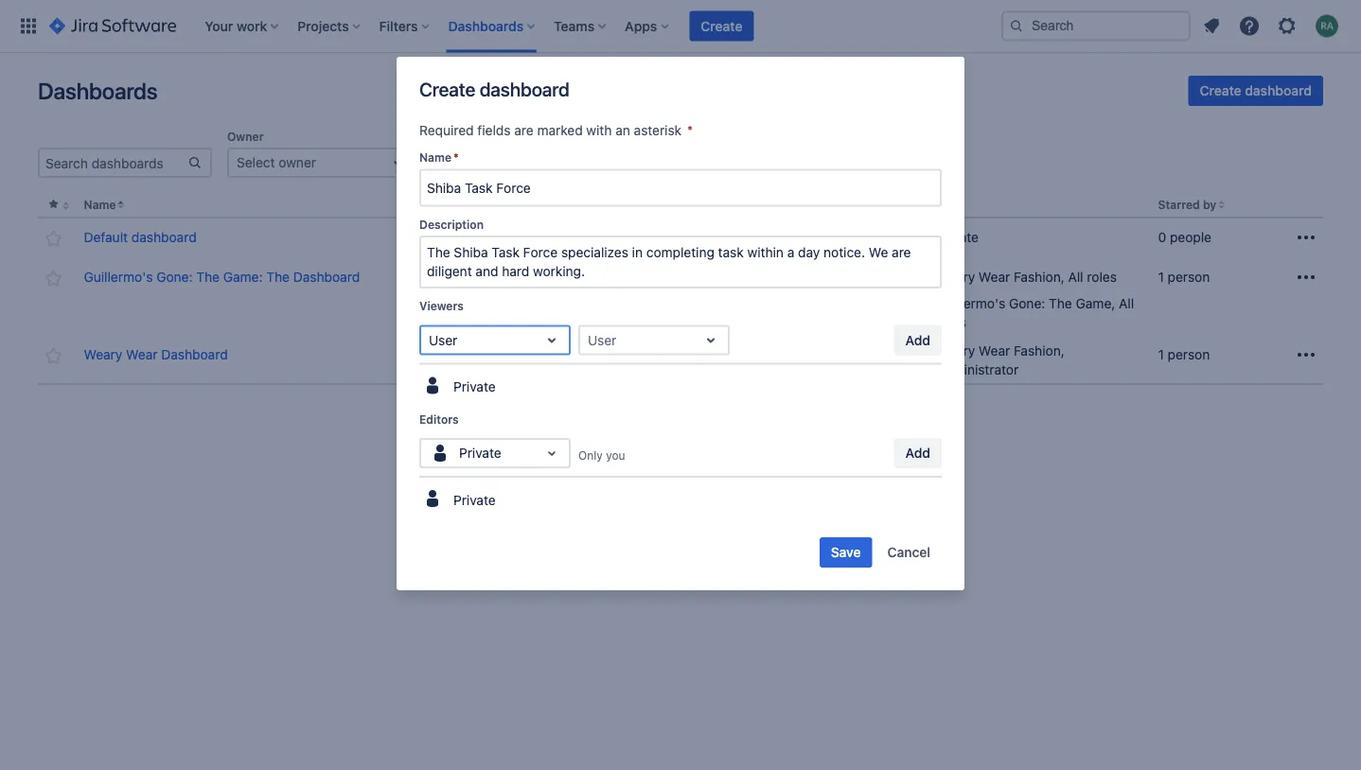 Task type: describe. For each thing, give the bounding box(es) containing it.
wear inside weary wear fashion, administrator
[[979, 343, 1010, 359]]

marked
[[537, 123, 583, 138]]

people
[[1170, 230, 1212, 245]]

editors inside dashboards details element
[[903, 198, 942, 212]]

0 horizontal spatial create dashboard
[[419, 78, 570, 100]]

save button
[[820, 538, 872, 568]]

guillermo's for guillermo's gone: the game, all roles
[[937, 296, 1006, 312]]

name for name
[[84, 198, 116, 212]]

select for select project
[[441, 155, 480, 170]]

asterisk
[[634, 123, 682, 138]]

all inside guillermo's gone: the game, all roles
[[1119, 296, 1134, 312]]

guillermo's gone: the game: the dashboard
[[84, 269, 360, 285]]

select for select group
[[646, 155, 684, 170]]

select group
[[646, 155, 724, 170]]

create dashboard inside button
[[1200, 83, 1312, 98]]

group
[[688, 155, 724, 170]]

1 horizontal spatial the
[[266, 269, 290, 285]]

1 user from the left
[[429, 332, 458, 348]]

1 for james peterson
[[1158, 269, 1164, 285]]

only you
[[578, 449, 625, 462]]

name *
[[419, 151, 459, 164]]

guillermo's gone: the game, all roles
[[937, 296, 1134, 331]]

fashion, down peterson
[[758, 347, 809, 363]]

gone: for game:
[[156, 269, 193, 285]]

star weary wear dashboard image
[[42, 345, 65, 367]]

weary wear fashion, administrator
[[937, 343, 1065, 378]]

open image for group
[[795, 151, 818, 174]]

0 horizontal spatial create
[[419, 78, 475, 100]]

default dashboard
[[84, 230, 197, 245]]

select for select owner
[[237, 155, 275, 170]]

private inside dashboards details element
[[937, 230, 979, 245]]

weary up guillermo's gone: the game, all roles
[[937, 269, 975, 285]]

open image for project
[[591, 151, 613, 174]]

fashion, inside weary wear fashion, administrator
[[1014, 343, 1065, 359]]

create button
[[690, 11, 754, 41]]

james peterson
[[681, 269, 779, 285]]

cancel
[[888, 545, 931, 560]]

0 vertical spatial all
[[1068, 269, 1084, 285]]

an
[[616, 123, 630, 138]]

name button
[[84, 198, 116, 212]]

with
[[586, 123, 612, 138]]

select project
[[441, 155, 526, 170]]

1 horizontal spatial *
[[687, 123, 693, 138]]

star guillermo's gone: the game: the dashboard image
[[42, 267, 65, 290]]

the for roles
[[1049, 296, 1072, 312]]

2 user from the left
[[588, 332, 617, 348]]

weary wear dashboard
[[84, 347, 228, 363]]

create inside primary element
[[701, 18, 743, 34]]

open image for owner
[[386, 151, 409, 174]]

0 horizontal spatial owner
[[227, 130, 264, 143]]

save
[[831, 545, 861, 560]]

game:
[[223, 269, 263, 285]]

search image
[[1009, 18, 1024, 34]]

weary wear dashboard link
[[84, 346, 228, 365]]

peterson
[[724, 269, 779, 285]]

group
[[636, 130, 670, 143]]

wear down james peterson
[[723, 347, 755, 363]]

roles inside guillermo's gone: the game, all roles
[[937, 315, 966, 331]]

0 vertical spatial weary wear fashion, all roles
[[937, 269, 1117, 285]]

0 horizontal spatial roles
[[831, 347, 861, 363]]

add for editors
[[906, 445, 931, 461]]

2 horizontal spatial create
[[1200, 83, 1242, 98]]

create banner
[[0, 0, 1361, 53]]

Editors text field
[[429, 444, 432, 463]]

create dashboard button
[[1189, 76, 1324, 106]]

0 horizontal spatial dashboard
[[131, 230, 197, 245]]

game,
[[1076, 296, 1116, 312]]

weary inside weary wear fashion, administrator
[[937, 343, 975, 359]]

add button for editors
[[894, 438, 942, 469]]

1 horizontal spatial dashboard
[[480, 78, 570, 100]]

name for name *
[[419, 151, 452, 164]]



Task type: locate. For each thing, give the bounding box(es) containing it.
guillermo's down default
[[84, 269, 153, 285]]

guillermo's up weary wear fashion, administrator
[[937, 296, 1006, 312]]

owner
[[227, 130, 264, 143], [404, 198, 440, 212]]

1 vertical spatial 1
[[1158, 347, 1164, 363]]

add button
[[894, 325, 942, 355], [894, 438, 942, 469]]

by
[[1203, 198, 1217, 212]]

2 1 from the top
[[1158, 347, 1164, 363]]

owner up "select owner"
[[227, 130, 264, 143]]

guillermo's for guillermo's gone: the game: the dashboard
[[84, 269, 153, 285]]

starred by button
[[1158, 198, 1217, 212]]

owner button
[[404, 198, 440, 212]]

dashboards
[[38, 78, 158, 104]]

0 horizontal spatial the
[[196, 269, 220, 285]]

starred
[[1158, 198, 1200, 212]]

primary element
[[11, 0, 1002, 53]]

0 vertical spatial add button
[[894, 325, 942, 355]]

the right game:
[[266, 269, 290, 285]]

1 vertical spatial add button
[[894, 438, 942, 469]]

name down project
[[419, 151, 452, 164]]

0
[[1158, 230, 1167, 245]]

required fields are marked with an asterisk *
[[419, 123, 693, 138]]

0 people
[[1158, 230, 1212, 245]]

project
[[483, 155, 526, 170]]

open image down james at the top of page
[[700, 329, 722, 352]]

gone: inside guillermo's gone: the game, all roles
[[1009, 296, 1046, 312]]

gone: down "default dashboard" link
[[156, 269, 193, 285]]

gone: up weary wear fashion, administrator
[[1009, 296, 1046, 312]]

1 1 from the top
[[1158, 269, 1164, 285]]

viewers up "public"
[[647, 198, 691, 212]]

guillermo's gone: the game: the dashboard link
[[84, 268, 360, 287]]

wear up guillermo's gone: the game, all roles
[[979, 269, 1010, 285]]

user
[[429, 332, 458, 348], [588, 332, 617, 348]]

1 horizontal spatial roles
[[937, 315, 966, 331]]

jira software image
[[49, 15, 176, 37], [49, 15, 176, 37]]

1 vertical spatial add
[[906, 445, 931, 461]]

select down the "group"
[[646, 155, 684, 170]]

select left owner at the top left of the page
[[237, 155, 275, 170]]

you
[[606, 449, 625, 462]]

Description text field
[[419, 236, 942, 289]]

fields
[[478, 123, 511, 138]]

0 horizontal spatial *
[[453, 151, 459, 164]]

viewers inside dashboards details element
[[647, 198, 691, 212]]

1 person
[[1158, 269, 1210, 285], [1158, 347, 1210, 363]]

0 horizontal spatial name
[[84, 198, 116, 212]]

1 vertical spatial open image
[[541, 442, 563, 465]]

fashion, down guillermo's gone: the game, all roles
[[1014, 343, 1065, 359]]

0 horizontal spatial editors
[[419, 413, 459, 426]]

default
[[84, 230, 128, 245]]

1 vertical spatial roles
[[937, 315, 966, 331]]

0 horizontal spatial dashboard
[[161, 347, 228, 363]]

the
[[196, 269, 220, 285], [266, 269, 290, 285], [1049, 296, 1072, 312]]

person for james peterson
[[1168, 269, 1210, 285]]

weary
[[937, 269, 975, 285], [937, 343, 975, 359], [84, 347, 122, 363], [681, 347, 719, 363]]

owner inside dashboards details element
[[404, 198, 440, 212]]

3 select from the left
[[646, 155, 684, 170]]

0 vertical spatial open image
[[700, 329, 722, 352]]

viewers
[[647, 198, 691, 212], [419, 300, 464, 313]]

are
[[514, 123, 534, 138]]

roles
[[1087, 269, 1117, 285], [937, 315, 966, 331], [831, 347, 861, 363]]

1
[[1158, 269, 1164, 285], [1158, 347, 1164, 363]]

0 vertical spatial person
[[1168, 269, 1210, 285]]

add
[[906, 332, 931, 348], [906, 445, 931, 461]]

1 horizontal spatial owner
[[404, 198, 440, 212]]

private
[[937, 230, 979, 245], [453, 379, 496, 395], [459, 445, 501, 461], [453, 492, 496, 508]]

name
[[419, 151, 452, 164], [84, 198, 116, 212]]

0 horizontal spatial user
[[429, 332, 458, 348]]

description
[[419, 218, 484, 231]]

2 horizontal spatial the
[[1049, 296, 1072, 312]]

1 vertical spatial person
[[1168, 347, 1210, 363]]

1 horizontal spatial create dashboard
[[1200, 83, 1312, 98]]

2 horizontal spatial roles
[[1087, 269, 1117, 285]]

0 vertical spatial dashboard
[[293, 269, 360, 285]]

open image left 'only'
[[541, 442, 563, 465]]

1 horizontal spatial select
[[441, 155, 480, 170]]

* down project
[[453, 151, 459, 164]]

guillermo's inside guillermo's gone: the game, all roles
[[937, 296, 1006, 312]]

1 vertical spatial weary wear fashion, all roles
[[681, 347, 861, 363]]

2 person from the top
[[1168, 347, 1210, 363]]

*
[[687, 123, 693, 138], [453, 151, 459, 164]]

0 horizontal spatial guillermo's
[[84, 269, 153, 285]]

weary right the star weary wear dashboard icon
[[84, 347, 122, 363]]

1 person from the top
[[1168, 269, 1210, 285]]

owner
[[279, 155, 316, 170]]

administrator
[[937, 362, 1019, 378]]

dashboard inside button
[[1245, 83, 1312, 98]]

Search dashboards text field
[[40, 150, 187, 176]]

2 select from the left
[[441, 155, 480, 170]]

wear
[[979, 269, 1010, 285], [979, 343, 1010, 359], [126, 347, 158, 363], [723, 347, 755, 363]]

cancel button
[[876, 538, 942, 568]]

1 vertical spatial gone:
[[1009, 296, 1046, 312]]

public
[[681, 230, 718, 245]]

editors
[[903, 198, 942, 212], [419, 413, 459, 426]]

2 horizontal spatial dashboard
[[1245, 83, 1312, 98]]

required
[[419, 123, 474, 138]]

1 horizontal spatial weary wear fashion, all roles
[[937, 269, 1117, 285]]

0 horizontal spatial all
[[813, 347, 828, 363]]

0 vertical spatial viewers
[[647, 198, 691, 212]]

weary wear fashion, all roles up guillermo's gone: the game, all roles
[[937, 269, 1117, 285]]

0 vertical spatial 1 person
[[1158, 269, 1210, 285]]

the for dashboard
[[196, 269, 220, 285]]

1 1 person from the top
[[1158, 269, 1210, 285]]

1 horizontal spatial editors
[[903, 198, 942, 212]]

james
[[681, 269, 721, 285]]

1 horizontal spatial gone:
[[1009, 296, 1046, 312]]

default dashboard link
[[84, 228, 197, 247]]

owner up description
[[404, 198, 440, 212]]

open image
[[386, 151, 409, 174], [591, 151, 613, 174], [795, 151, 818, 174], [541, 329, 563, 352]]

name up default
[[84, 198, 116, 212]]

0 vertical spatial roles
[[1087, 269, 1117, 285]]

dashboard
[[293, 269, 360, 285], [161, 347, 228, 363]]

project
[[432, 130, 472, 143]]

1 horizontal spatial dashboard
[[293, 269, 360, 285]]

1 vertical spatial editors
[[419, 413, 459, 426]]

None text field
[[588, 331, 592, 350]]

weary wear fashion, all roles
[[937, 269, 1117, 285], [681, 347, 861, 363]]

select
[[237, 155, 275, 170], [441, 155, 480, 170], [646, 155, 684, 170]]

1 horizontal spatial viewers
[[647, 198, 691, 212]]

wear right the star weary wear dashboard icon
[[126, 347, 158, 363]]

1 vertical spatial 1 person
[[1158, 347, 1210, 363]]

select down project
[[441, 155, 480, 170]]

all
[[1068, 269, 1084, 285], [1119, 296, 1134, 312], [813, 347, 828, 363]]

0 vertical spatial 1
[[1158, 269, 1164, 285]]

1 horizontal spatial open image
[[700, 329, 722, 352]]

0 horizontal spatial weary wear fashion, all roles
[[681, 347, 861, 363]]

person
[[1168, 269, 1210, 285], [1168, 347, 1210, 363]]

viewers down description
[[419, 300, 464, 313]]

1 for weary wear fashion, all roles
[[1158, 347, 1164, 363]]

1 vertical spatial all
[[1119, 296, 1134, 312]]

gone:
[[156, 269, 193, 285], [1009, 296, 1046, 312]]

gone: for game,
[[1009, 296, 1046, 312]]

the left game:
[[196, 269, 220, 285]]

create dashboard
[[419, 78, 570, 100], [1200, 83, 1312, 98]]

the left game,
[[1049, 296, 1072, 312]]

only
[[578, 449, 603, 462]]

0 vertical spatial *
[[687, 123, 693, 138]]

gone: inside guillermo's gone: the game: the dashboard link
[[156, 269, 193, 285]]

2 horizontal spatial all
[[1119, 296, 1134, 312]]

2 add from the top
[[906, 445, 931, 461]]

1 add from the top
[[906, 332, 931, 348]]

add for viewers
[[906, 332, 931, 348]]

select owner
[[237, 155, 316, 170]]

1 add button from the top
[[894, 325, 942, 355]]

1 vertical spatial owner
[[404, 198, 440, 212]]

0 vertical spatial editors
[[903, 198, 942, 212]]

0 vertical spatial name
[[419, 151, 452, 164]]

weary down james at the top of page
[[681, 347, 719, 363]]

* right asterisk
[[687, 123, 693, 138]]

2 add button from the top
[[894, 438, 942, 469]]

name inside dashboards details element
[[84, 198, 116, 212]]

1 horizontal spatial all
[[1068, 269, 1084, 285]]

weary up administrator in the right of the page
[[937, 343, 975, 359]]

star default dashboard image
[[42, 227, 65, 250]]

1 vertical spatial *
[[453, 151, 459, 164]]

1 horizontal spatial guillermo's
[[937, 296, 1006, 312]]

0 horizontal spatial select
[[237, 155, 275, 170]]

add button for viewers
[[894, 325, 942, 355]]

1 person for weary wear fashion, all roles
[[1158, 347, 1210, 363]]

0 horizontal spatial gone:
[[156, 269, 193, 285]]

None field
[[421, 171, 940, 205]]

dashboards details element
[[38, 193, 1324, 385]]

0 vertical spatial add
[[906, 332, 931, 348]]

fashion, up guillermo's gone: the game, all roles
[[1014, 269, 1065, 285]]

1 vertical spatial viewers
[[419, 300, 464, 313]]

wear up administrator in the right of the page
[[979, 343, 1010, 359]]

dashboard
[[480, 78, 570, 100], [1245, 83, 1312, 98], [131, 230, 197, 245]]

guillermo's
[[84, 269, 153, 285], [937, 296, 1006, 312]]

0 vertical spatial gone:
[[156, 269, 193, 285]]

the inside guillermo's gone: the game, all roles
[[1049, 296, 1072, 312]]

person for weary wear fashion, all roles
[[1168, 347, 1210, 363]]

2 1 person from the top
[[1158, 347, 1210, 363]]

0 horizontal spatial open image
[[541, 442, 563, 465]]

fashion,
[[1014, 269, 1065, 285], [1014, 343, 1065, 359], [758, 347, 809, 363]]

2 vertical spatial roles
[[831, 347, 861, 363]]

2 vertical spatial all
[[813, 347, 828, 363]]

1 vertical spatial guillermo's
[[937, 296, 1006, 312]]

Search field
[[1002, 11, 1191, 41]]

dashboard down guillermo's gone: the game: the dashboard link
[[161, 347, 228, 363]]

1 vertical spatial dashboard
[[161, 347, 228, 363]]

weary wear fashion, all roles down peterson
[[681, 347, 861, 363]]

open image
[[700, 329, 722, 352], [541, 442, 563, 465]]

starred by
[[1158, 198, 1217, 212]]

2 horizontal spatial select
[[646, 155, 684, 170]]

dashboard right game:
[[293, 269, 360, 285]]

0 horizontal spatial viewers
[[419, 300, 464, 313]]

1 select from the left
[[237, 155, 275, 170]]

1 horizontal spatial user
[[588, 332, 617, 348]]

1 horizontal spatial name
[[419, 151, 452, 164]]

1 person for james peterson
[[1158, 269, 1210, 285]]

0 vertical spatial owner
[[227, 130, 264, 143]]

0 vertical spatial guillermo's
[[84, 269, 153, 285]]

1 horizontal spatial create
[[701, 18, 743, 34]]

1 vertical spatial name
[[84, 198, 116, 212]]

create
[[701, 18, 743, 34], [419, 78, 475, 100], [1200, 83, 1242, 98]]



Task type: vqa. For each thing, say whether or not it's contained in the screenshot.
Notification Icon
no



